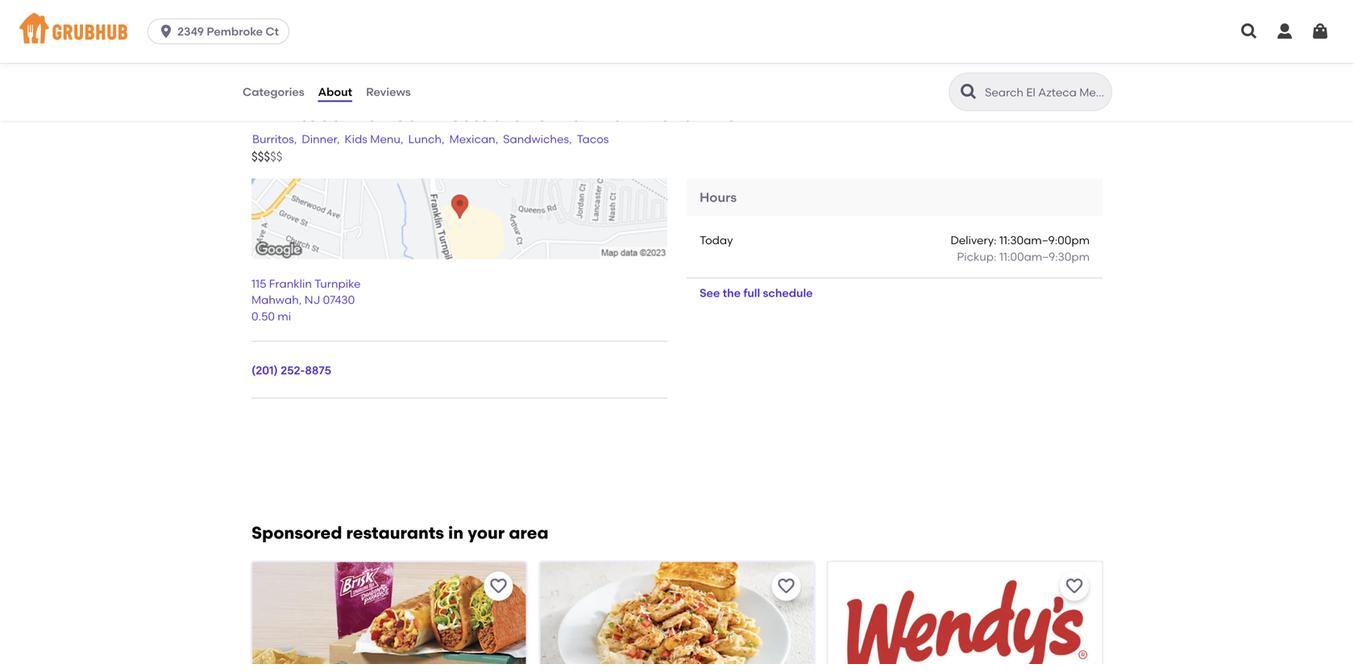 Task type: vqa. For each thing, say whether or not it's contained in the screenshot.
FAVORITES at the left top of page
no



Task type: locate. For each thing, give the bounding box(es) containing it.
252-
[[281, 364, 305, 377]]

1 horizontal spatial mahwah
[[553, 102, 637, 126]]

reviews button
[[365, 63, 412, 121]]

sponsored
[[252, 523, 342, 544]]

kids
[[345, 132, 368, 146]]

1 horizontal spatial save this restaurant image
[[777, 577, 796, 596]]

delivery:
[[951, 233, 997, 247]]

115
[[252, 277, 266, 291]]

area
[[509, 523, 549, 544]]

2349
[[177, 25, 204, 38]]

11:00am–9:30pm
[[1000, 250, 1090, 264]]

2 save this restaurant image from the left
[[777, 577, 796, 596]]

ct
[[266, 25, 279, 38]]

in
[[448, 523, 464, 544]]

0 horizontal spatial svg image
[[158, 23, 174, 40]]

el
[[252, 102, 269, 126]]

about button
[[317, 63, 353, 121]]

burritos, dinner, kids menu, lunch, mexican, sandwiches, tacos
[[252, 132, 609, 146]]

tacos button
[[576, 130, 610, 148]]

1 horizontal spatial svg image
[[1240, 22, 1260, 41]]

lunch, button
[[408, 130, 446, 148]]

taco bell logo image
[[252, 563, 526, 664]]

lunch,
[[408, 132, 445, 146]]

categories button
[[242, 63, 305, 121]]

pembroke
[[207, 25, 263, 38]]

chili's logo image
[[541, 563, 814, 664]]

mahwah up tacos
[[553, 102, 637, 126]]

2 horizontal spatial save this restaurant image
[[1065, 577, 1085, 596]]

mahwah
[[553, 102, 637, 126], [252, 293, 299, 307]]

0 horizontal spatial save this restaurant image
[[489, 577, 508, 596]]

schedule
[[763, 286, 813, 300]]

2 horizontal spatial save this restaurant button
[[1060, 572, 1089, 601]]

1 save this restaurant image from the left
[[489, 577, 508, 596]]

info
[[700, 102, 738, 126]]

mahwah up the "mi"
[[252, 293, 299, 307]]

pickup:
[[957, 250, 997, 264]]

save this restaurant image for wendy's logo
[[1065, 577, 1085, 596]]

mi
[[278, 310, 291, 323]]

0 horizontal spatial mahwah
[[252, 293, 299, 307]]

mexican
[[349, 102, 431, 126]]

sponsored restaurants in your area
[[252, 523, 549, 544]]

1 vertical spatial mahwah
[[252, 293, 299, 307]]

save this restaurant image
[[489, 577, 508, 596], [777, 577, 796, 596], [1065, 577, 1085, 596]]

0 horizontal spatial save this restaurant button
[[484, 572, 513, 601]]

11:30am–9:00pm
[[1000, 233, 1090, 247]]

franklin
[[269, 277, 312, 291]]

2 save this restaurant button from the left
[[772, 572, 801, 601]]

kids menu, button
[[344, 130, 404, 148]]

3 save this restaurant button from the left
[[1060, 572, 1089, 601]]

delivery: 11:30am–9:00pm
[[951, 233, 1090, 247]]

2349 pembroke ct button
[[148, 19, 296, 44]]

search icon image
[[960, 82, 979, 102]]

save this restaurant button
[[484, 572, 513, 601], [772, 572, 801, 601], [1060, 572, 1089, 601]]

save this restaurant image for taco bell logo
[[489, 577, 508, 596]]

dinner,
[[302, 132, 340, 146]]

today
[[700, 233, 733, 247]]

see the full schedule button
[[687, 279, 826, 308]]

sandwiches,
[[503, 132, 572, 146]]

turnpike
[[315, 277, 361, 291]]

tacos
[[577, 132, 609, 146]]

svg image inside 2349 pembroke ct button
[[158, 23, 174, 40]]

1 save this restaurant button from the left
[[484, 572, 513, 601]]

07430
[[323, 293, 355, 307]]

Search El Azteca Mexican Restaurant-Mahwah search field
[[984, 85, 1107, 100]]

main navigation navigation
[[0, 0, 1355, 63]]

about
[[318, 85, 352, 99]]

reviews
[[366, 85, 411, 99]]

2349 pembroke ct
[[177, 25, 279, 38]]

3 save this restaurant image from the left
[[1065, 577, 1085, 596]]

restaurant-
[[436, 102, 553, 126]]

svg image
[[1240, 22, 1260, 41], [1276, 22, 1295, 41], [158, 23, 174, 40]]

1 horizontal spatial save this restaurant button
[[772, 572, 801, 601]]



Task type: describe. For each thing, give the bounding box(es) containing it.
(201)
[[252, 364, 278, 377]]

mexican,
[[450, 132, 498, 146]]

your
[[468, 523, 505, 544]]

full
[[744, 286, 761, 300]]

pickup: 11:00am–9:30pm
[[957, 250, 1090, 264]]

dinner, button
[[301, 130, 341, 148]]

svg image
[[1311, 22, 1331, 41]]

save this restaurant button for wendy's logo
[[1060, 572, 1089, 601]]

restaurants
[[346, 523, 444, 544]]

115 franklin turnpike mahwah , nj 07430 0.50 mi
[[252, 277, 361, 323]]

0 vertical spatial mahwah
[[553, 102, 637, 126]]

menu,
[[370, 132, 404, 146]]

save this restaurant button for chili's logo
[[772, 572, 801, 601]]

,
[[299, 293, 302, 307]]

mahwah inside 115 franklin turnpike mahwah , nj 07430 0.50 mi
[[252, 293, 299, 307]]

burritos, button
[[252, 130, 298, 148]]

see
[[700, 286, 720, 300]]

$$$
[[252, 149, 270, 164]]

0.50
[[252, 310, 275, 323]]

save this restaurant image for chili's logo
[[777, 577, 796, 596]]

nj
[[305, 293, 320, 307]]

burritos,
[[252, 132, 297, 146]]

see the full schedule
[[700, 286, 813, 300]]

$$$$$
[[252, 149, 283, 164]]

azteca
[[274, 102, 344, 126]]

8875
[[305, 364, 331, 377]]

sandwiches, button
[[503, 130, 573, 148]]

wendy's logo image
[[829, 563, 1102, 664]]

menu
[[642, 102, 695, 126]]

el azteca mexican restaurant-mahwah menu info
[[252, 102, 738, 126]]

(201) 252-8875
[[252, 364, 331, 377]]

the
[[723, 286, 741, 300]]

hours
[[700, 190, 737, 205]]

categories
[[243, 85, 305, 99]]

mexican, button
[[449, 130, 499, 148]]

save this restaurant button for taco bell logo
[[484, 572, 513, 601]]

(201) 252-8875 button
[[252, 362, 331, 379]]

2 horizontal spatial svg image
[[1276, 22, 1295, 41]]



